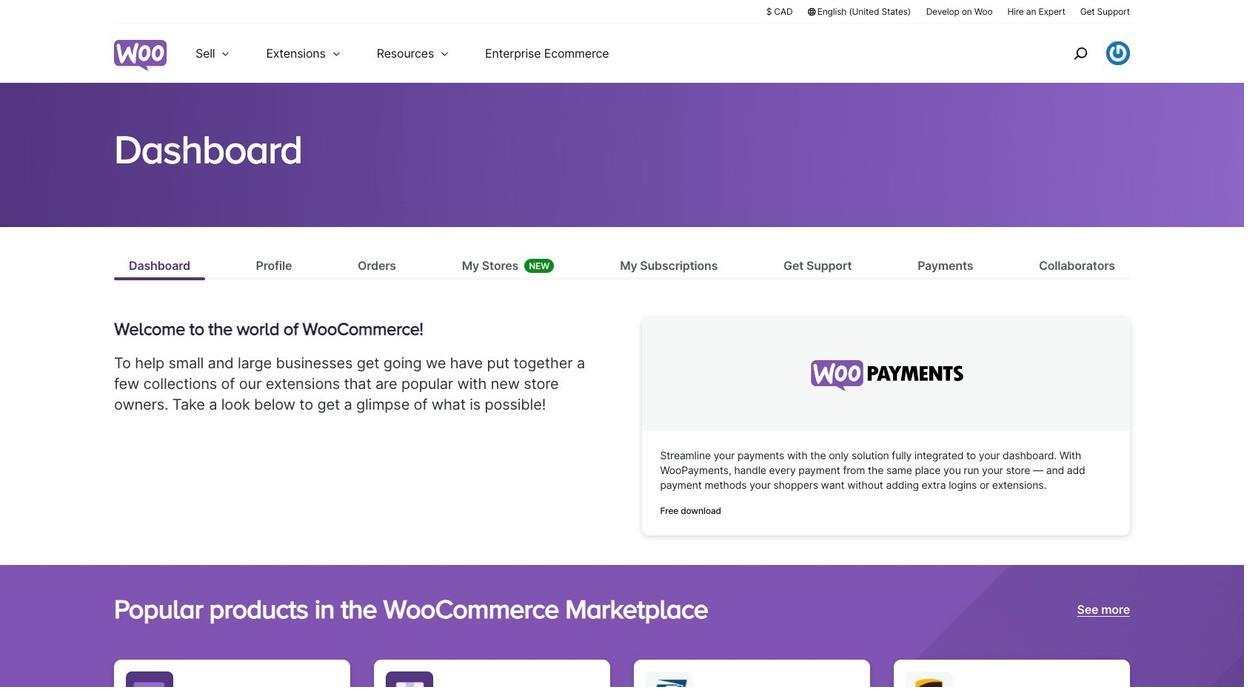 Task type: describe. For each thing, give the bounding box(es) containing it.
search image
[[1069, 41, 1092, 65]]

service navigation menu element
[[1042, 29, 1130, 77]]



Task type: locate. For each thing, give the bounding box(es) containing it.
open account menu image
[[1106, 41, 1130, 65]]



